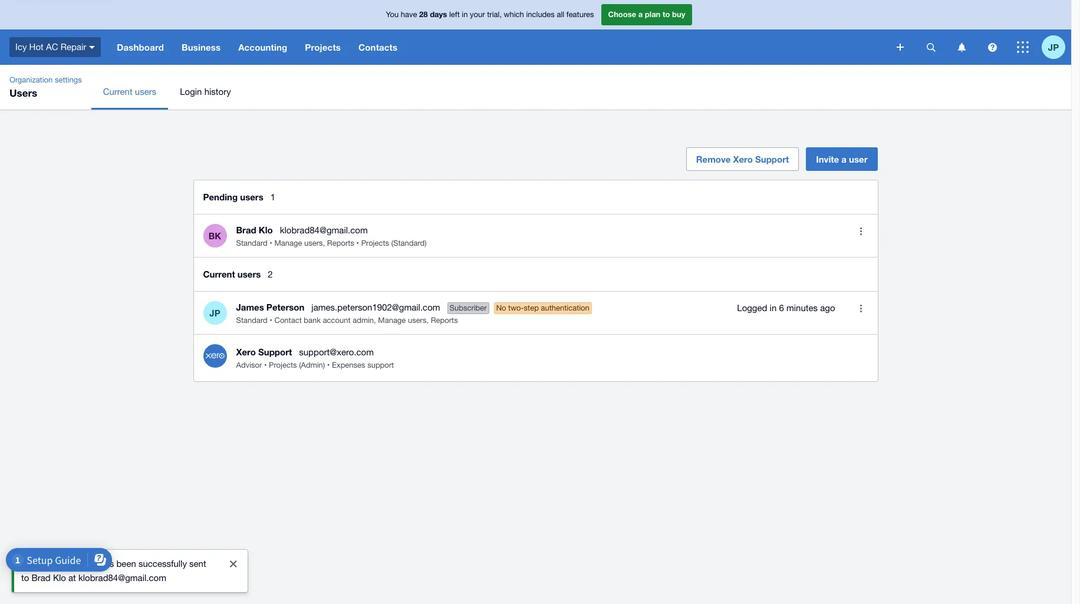 Task type: describe. For each thing, give the bounding box(es) containing it.
history
[[205, 87, 231, 97]]

trial,
[[487, 10, 502, 19]]

accounting button
[[230, 30, 296, 65]]

icy
[[15, 42, 27, 52]]

xero support
[[236, 347, 292, 358]]

pending
[[203, 192, 238, 202]]

0 horizontal spatial projects
[[269, 361, 297, 370]]

0 vertical spatial current users
[[103, 87, 156, 97]]

sent
[[189, 559, 206, 569]]

jp inside 'popup button'
[[1049, 42, 1060, 52]]

in inside you have 28 days left in your trial, which includes all features
[[462, 10, 468, 19]]

bk
[[209, 230, 221, 241]]

2 horizontal spatial projects
[[361, 239, 389, 248]]

1 more options image from the top
[[850, 219, 874, 243]]

logged
[[738, 303, 768, 313]]

business button
[[173, 30, 230, 65]]

icy hot ac repair
[[15, 42, 86, 52]]

remove xero support button
[[687, 148, 800, 171]]

2 horizontal spatial ,
[[427, 316, 429, 325]]

bank
[[304, 316, 321, 325]]

dashboard
[[117, 42, 164, 53]]

successfully
[[139, 559, 187, 569]]

xero inside button
[[734, 154, 753, 165]]

features
[[567, 10, 594, 19]]

navigation inside banner
[[108, 30, 889, 65]]

ago
[[821, 303, 836, 313]]

brad inside the invitation email has been successfully sent to brad klo at klobrad84@gmail.com
[[32, 573, 51, 584]]

organization settings users
[[9, 76, 82, 99]]

0 horizontal spatial svg image
[[897, 44, 904, 51]]

contacts button
[[350, 30, 407, 65]]

1 horizontal spatial svg image
[[989, 43, 997, 52]]

0 horizontal spatial ,
[[323, 239, 325, 248]]

0 horizontal spatial manage
[[275, 239, 302, 248]]

minutes
[[787, 303, 818, 313]]

repair
[[61, 42, 86, 52]]

james.peterson1902@gmail.com
[[312, 302, 440, 312]]

standard for james
[[236, 316, 268, 325]]

1 horizontal spatial ,
[[374, 316, 376, 325]]

icy hot ac repair button
[[0, 30, 108, 65]]

klobrad84@gmail.com inside the invitation email has been successfully sent to brad klo at klobrad84@gmail.com
[[78, 573, 166, 584]]

login
[[180, 87, 202, 97]]

which
[[504, 10, 524, 19]]

has
[[100, 559, 114, 569]]

logged in 6 minutes ago
[[738, 303, 836, 313]]

• for projects
[[264, 361, 267, 370]]

2
[[268, 270, 273, 280]]

user
[[850, 154, 868, 165]]

menu containing current users
[[91, 74, 1072, 110]]

standard • contact bank account admin , manage users , reports
[[236, 316, 458, 325]]

contacts
[[359, 42, 398, 53]]

2 more options image from the top
[[850, 297, 874, 320]]

no two-step authentication
[[497, 304, 590, 312]]

you have 28 days left in your trial, which includes all features
[[386, 10, 594, 19]]

support inside button
[[756, 154, 790, 165]]

to inside banner
[[663, 10, 671, 19]]

(admin)
[[299, 361, 325, 370]]

expenses
[[332, 361, 366, 370]]

standard for brad
[[236, 239, 268, 248]]

the
[[21, 559, 36, 569]]

choose
[[609, 10, 637, 19]]

at
[[68, 573, 76, 584]]

to inside the invitation email has been successfully sent to brad klo at klobrad84@gmail.com
[[21, 573, 29, 584]]

support@xero.com
[[299, 348, 374, 358]]

• left (standard) at left top
[[357, 239, 359, 248]]

no
[[497, 304, 507, 312]]

a for invite
[[842, 154, 847, 165]]

6
[[780, 303, 785, 313]]

plan
[[645, 10, 661, 19]]

invite a user button
[[807, 148, 878, 171]]

• for manage
[[270, 239, 273, 248]]

pending users
[[203, 192, 264, 202]]

login history
[[180, 87, 231, 97]]

james peterson
[[236, 302, 305, 312]]

1 horizontal spatial manage
[[378, 316, 406, 325]]

0 horizontal spatial reports
[[327, 239, 355, 248]]

hot
[[29, 42, 44, 52]]

invitation
[[38, 559, 74, 569]]



Task type: locate. For each thing, give the bounding box(es) containing it.
1 vertical spatial jp
[[210, 308, 220, 318]]

the invitation email has been successfully sent to brad klo at klobrad84@gmail.com alert
[[12, 550, 248, 593]]

svg image inside icy hot ac repair 'popup button'
[[89, 46, 95, 49]]

standard down james
[[236, 316, 268, 325]]

in
[[462, 10, 468, 19], [770, 303, 777, 313]]

advisor
[[236, 361, 262, 370]]

invite
[[817, 154, 840, 165]]

1 vertical spatial current
[[203, 269, 235, 280]]

0 horizontal spatial current users
[[103, 87, 156, 97]]

all
[[557, 10, 565, 19]]

projects down xero support
[[269, 361, 297, 370]]

xero up 'advisor'
[[236, 347, 256, 358]]

1 horizontal spatial klobrad84@gmail.com
[[280, 225, 368, 235]]

choose a plan to buy
[[609, 10, 686, 19]]

0 horizontal spatial brad
[[32, 573, 51, 584]]

remove
[[697, 154, 731, 165]]

includes
[[527, 10, 555, 19]]

1 horizontal spatial reports
[[431, 316, 458, 325]]

0 vertical spatial manage
[[275, 239, 302, 248]]

0 vertical spatial reports
[[327, 239, 355, 248]]

1 vertical spatial standard
[[236, 316, 268, 325]]

the invitation email has been successfully sent to brad klo at klobrad84@gmail.com
[[21, 559, 206, 584]]

a inside "button"
[[842, 154, 847, 165]]

manage
[[275, 239, 302, 248], [378, 316, 406, 325]]

a left user
[[842, 154, 847, 165]]

users
[[135, 87, 156, 97], [240, 192, 264, 202], [304, 239, 323, 248], [238, 269, 261, 280], [408, 316, 427, 325]]

current users down the dashboard
[[103, 87, 156, 97]]

svg image
[[1018, 41, 1030, 53], [927, 43, 936, 52], [958, 43, 966, 52], [89, 46, 95, 49]]

support left invite
[[756, 154, 790, 165]]

1 horizontal spatial current
[[203, 269, 235, 280]]

contact
[[275, 316, 302, 325]]

klo inside the invitation email has been successfully sent to brad klo at klobrad84@gmail.com
[[53, 573, 66, 584]]

0 vertical spatial klobrad84@gmail.com
[[280, 225, 368, 235]]

1
[[271, 192, 276, 202]]

1 horizontal spatial projects
[[305, 42, 341, 53]]

1 vertical spatial klo
[[53, 573, 66, 584]]

0 vertical spatial current
[[103, 87, 133, 97]]

dashboard link
[[108, 30, 173, 65]]

•
[[270, 239, 273, 248], [357, 239, 359, 248], [270, 316, 273, 325], [264, 361, 267, 370], [327, 361, 330, 370]]

1 horizontal spatial jp
[[1049, 42, 1060, 52]]

1 horizontal spatial support
[[756, 154, 790, 165]]

,
[[323, 239, 325, 248], [374, 316, 376, 325], [427, 316, 429, 325]]

banner
[[0, 0, 1072, 65]]

0 vertical spatial standard
[[236, 239, 268, 248]]

0 vertical spatial xero
[[734, 154, 753, 165]]

brad
[[236, 224, 256, 235], [32, 573, 51, 584]]

current down bk
[[203, 269, 235, 280]]

0 horizontal spatial jp
[[210, 308, 220, 318]]

to
[[663, 10, 671, 19], [21, 573, 29, 584]]

0 vertical spatial brad
[[236, 224, 256, 235]]

brad klo
[[236, 224, 273, 235]]

28
[[420, 10, 428, 19]]

xero
[[734, 154, 753, 165], [236, 347, 256, 358]]

admin
[[353, 316, 374, 325]]

navigation containing dashboard
[[108, 30, 889, 65]]

subscriber
[[450, 304, 487, 312]]

1 horizontal spatial in
[[770, 303, 777, 313]]

days
[[430, 10, 447, 19]]

a for choose
[[639, 10, 643, 19]]

0 horizontal spatial a
[[639, 10, 643, 19]]

buy
[[673, 10, 686, 19]]

0 horizontal spatial in
[[462, 10, 468, 19]]

support
[[368, 361, 394, 370]]

accounting
[[238, 42, 288, 53]]

0 horizontal spatial support
[[258, 347, 292, 358]]

1 vertical spatial more options image
[[850, 297, 874, 320]]

• down xero support
[[264, 361, 267, 370]]

in right left
[[462, 10, 468, 19]]

left
[[450, 10, 460, 19]]

0 vertical spatial in
[[462, 10, 468, 19]]

1 vertical spatial klobrad84@gmail.com
[[78, 573, 166, 584]]

1 horizontal spatial to
[[663, 10, 671, 19]]

users
[[9, 87, 37, 99]]

1 standard from the top
[[236, 239, 268, 248]]

business
[[182, 42, 221, 53]]

1 vertical spatial to
[[21, 573, 29, 584]]

klo left at
[[53, 573, 66, 584]]

1 vertical spatial brad
[[32, 573, 51, 584]]

klobrad84@gmail.com
[[280, 225, 368, 235], [78, 573, 166, 584]]

manage down james.peterson1902@gmail.com
[[378, 316, 406, 325]]

organization settings link
[[5, 74, 87, 86]]

support up 'advisor'
[[258, 347, 292, 358]]

2 vertical spatial projects
[[269, 361, 297, 370]]

peterson
[[267, 302, 305, 312]]

projects left (standard) at left top
[[361, 239, 389, 248]]

account
[[323, 316, 351, 325]]

menu
[[91, 74, 1072, 110]]

navigation
[[108, 30, 889, 65]]

dismiss image
[[230, 561, 237, 568]]

1 horizontal spatial a
[[842, 154, 847, 165]]

been
[[116, 559, 136, 569]]

1 vertical spatial manage
[[378, 316, 406, 325]]

dismiss button
[[222, 553, 245, 576]]

1 vertical spatial xero
[[236, 347, 256, 358]]

users inside current users link
[[135, 87, 156, 97]]

klobrad84@gmail.com up standard • manage users , reports • projects (standard)
[[280, 225, 368, 235]]

a inside banner
[[639, 10, 643, 19]]

more options image
[[850, 219, 874, 243], [850, 297, 874, 320]]

you
[[386, 10, 399, 19]]

0 vertical spatial klo
[[259, 224, 273, 235]]

projects button
[[296, 30, 350, 65]]

0 horizontal spatial current
[[103, 87, 133, 97]]

authentication
[[541, 304, 590, 312]]

(standard)
[[392, 239, 427, 248]]

• down the brad klo
[[270, 239, 273, 248]]

current down the dashboard
[[103, 87, 133, 97]]

• down james peterson
[[270, 316, 273, 325]]

to left the buy
[[663, 10, 671, 19]]

2 standard from the top
[[236, 316, 268, 325]]

0 vertical spatial jp
[[1049, 42, 1060, 52]]

two-
[[509, 304, 524, 312]]

0 horizontal spatial to
[[21, 573, 29, 584]]

1 horizontal spatial brad
[[236, 224, 256, 235]]

0 horizontal spatial xero
[[236, 347, 256, 358]]

a
[[639, 10, 643, 19], [842, 154, 847, 165]]

step
[[524, 304, 539, 312]]

email
[[76, 559, 97, 569]]

standard down the brad klo
[[236, 239, 268, 248]]

current users link
[[91, 74, 168, 110]]

jp button
[[1043, 30, 1072, 65]]

1 vertical spatial a
[[842, 154, 847, 165]]

current users
[[103, 87, 156, 97], [203, 269, 261, 280]]

login history link
[[168, 74, 243, 110]]

0 vertical spatial to
[[663, 10, 671, 19]]

in left the 6
[[770, 303, 777, 313]]

1 vertical spatial projects
[[361, 239, 389, 248]]

0 horizontal spatial klobrad84@gmail.com
[[78, 573, 166, 584]]

jp
[[1049, 42, 1060, 52], [210, 308, 220, 318]]

0 vertical spatial support
[[756, 154, 790, 165]]

klobrad84@gmail.com down been
[[78, 573, 166, 584]]

projects
[[305, 42, 341, 53], [361, 239, 389, 248], [269, 361, 297, 370]]

1 vertical spatial current users
[[203, 269, 261, 280]]

current users up james
[[203, 269, 261, 280]]

1 vertical spatial support
[[258, 347, 292, 358]]

klo down 1 in the top left of the page
[[259, 224, 273, 235]]

brad down the
[[32, 573, 51, 584]]

a left plan at right
[[639, 10, 643, 19]]

projects inside dropdown button
[[305, 42, 341, 53]]

brad right bk
[[236, 224, 256, 235]]

standard • manage users , reports • projects (standard)
[[236, 239, 427, 248]]

to down the
[[21, 573, 29, 584]]

svg image
[[989, 43, 997, 52], [897, 44, 904, 51]]

1 horizontal spatial xero
[[734, 154, 753, 165]]

advisor • projects (admin) • expenses support
[[236, 361, 394, 370]]

0 vertical spatial projects
[[305, 42, 341, 53]]

0 horizontal spatial klo
[[53, 573, 66, 584]]

invite a user
[[817, 154, 868, 165]]

0 vertical spatial a
[[639, 10, 643, 19]]

remove xero support
[[697, 154, 790, 165]]

support
[[756, 154, 790, 165], [258, 347, 292, 358]]

your
[[470, 10, 485, 19]]

banner containing jp
[[0, 0, 1072, 65]]

1 horizontal spatial klo
[[259, 224, 273, 235]]

projects left contacts
[[305, 42, 341, 53]]

manage down 1 in the top left of the page
[[275, 239, 302, 248]]

0 vertical spatial more options image
[[850, 219, 874, 243]]

• down the "support@xero.com"
[[327, 361, 330, 370]]

organization
[[9, 76, 53, 84]]

• for contact
[[270, 316, 273, 325]]

settings
[[55, 76, 82, 84]]

have
[[401, 10, 417, 19]]

klo
[[259, 224, 273, 235], [53, 573, 66, 584]]

1 horizontal spatial current users
[[203, 269, 261, 280]]

ac
[[46, 42, 58, 52]]

james
[[236, 302, 264, 312]]

1 vertical spatial in
[[770, 303, 777, 313]]

1 vertical spatial reports
[[431, 316, 458, 325]]

xero right remove at the top of the page
[[734, 154, 753, 165]]

standard
[[236, 239, 268, 248], [236, 316, 268, 325]]



Task type: vqa. For each thing, say whether or not it's contained in the screenshot.
the right svg icon
no



